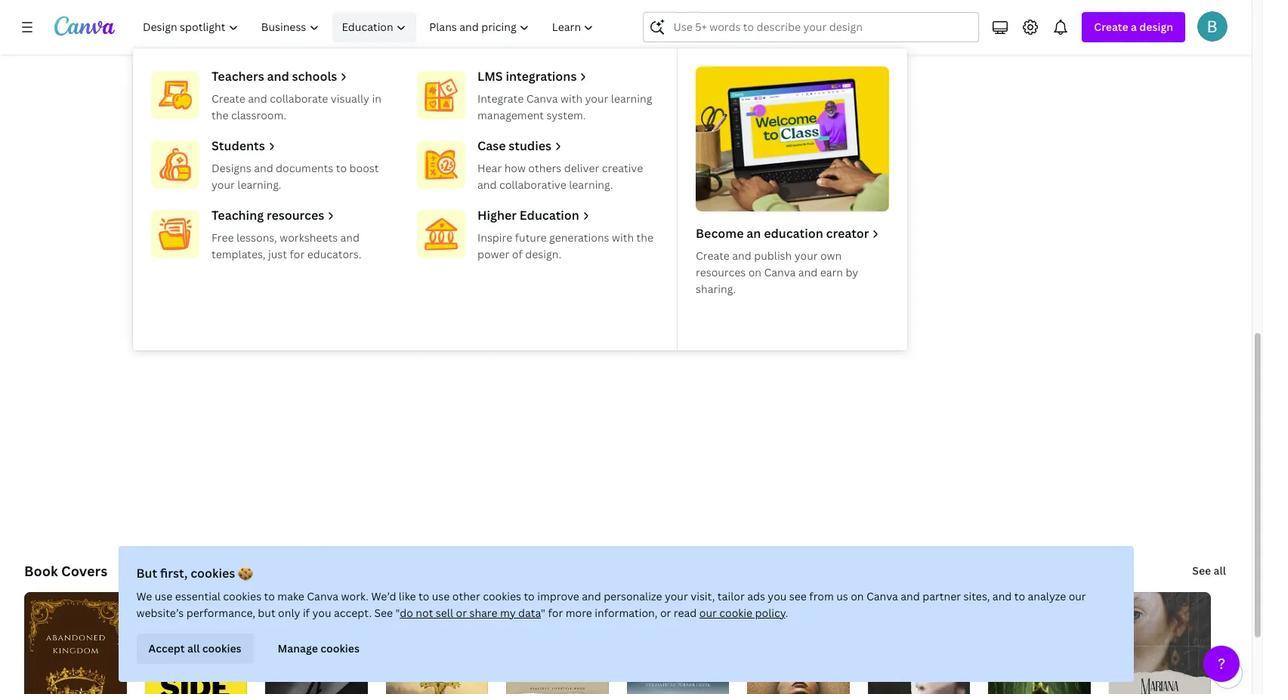 Task type: locate. For each thing, give the bounding box(es) containing it.
see
[[1193, 564, 1212, 578], [374, 606, 393, 620]]

teachers and schools
[[212, 68, 337, 85]]

or
[[456, 606, 467, 620], [660, 606, 671, 620]]

0 vertical spatial create
[[1095, 20, 1129, 34]]

performance,
[[186, 606, 255, 620]]

classroom.
[[231, 108, 286, 122]]

your
[[585, 91, 609, 106], [212, 178, 235, 192], [795, 249, 818, 263], [665, 589, 688, 604]]

0 horizontal spatial "
[[396, 606, 400, 620]]

or right sell
[[456, 606, 467, 620]]

1 vertical spatial for
[[548, 606, 563, 620]]

1 learning. from the left
[[237, 178, 282, 192]]

for inside free lessons, worksheets and templates, just for educators.
[[290, 247, 305, 261]]

for inside the but first, cookies 🍪 'dialog'
[[548, 606, 563, 620]]

2 vertical spatial create
[[696, 249, 730, 263]]

all inside 'button'
[[187, 642, 200, 656]]

for right just
[[290, 247, 305, 261]]

0 vertical spatial all
[[1214, 564, 1226, 578]]

1 vertical spatial all
[[187, 642, 200, 656]]

"
[[396, 606, 400, 620], [541, 606, 546, 620]]

0 horizontal spatial create
[[212, 91, 246, 106]]

design
[[1140, 20, 1174, 34]]

education button
[[332, 12, 417, 42]]

of
[[512, 247, 523, 261]]

your down designs
[[212, 178, 235, 192]]

ads
[[747, 589, 765, 604]]

1 horizontal spatial you
[[768, 589, 787, 604]]

0 vertical spatial our
[[1069, 589, 1086, 604]]

and
[[267, 68, 289, 85], [248, 91, 267, 106], [254, 161, 273, 175], [478, 178, 497, 192], [340, 230, 360, 245], [732, 249, 752, 263], [799, 265, 818, 280], [582, 589, 601, 604], [901, 589, 920, 604], [993, 589, 1012, 604]]

and down an
[[732, 249, 752, 263]]

and right designs
[[254, 161, 273, 175]]

cookies down 🍪
[[223, 589, 262, 604]]

1 horizontal spatial use
[[432, 589, 450, 604]]

1 horizontal spatial education
[[520, 207, 580, 224]]

all inside 'link'
[[1214, 564, 1226, 578]]

None search field
[[643, 12, 980, 42]]

2 learning. from the left
[[569, 178, 613, 192]]

0 vertical spatial resources
[[267, 207, 324, 224]]

you
[[768, 589, 787, 604], [312, 606, 331, 620]]

resources up sharing.
[[696, 265, 746, 280]]

1 vertical spatial create
[[212, 91, 246, 106]]

create inside the create and collaborate visually in the classroom.
[[212, 91, 246, 106]]

all for accept
[[187, 642, 200, 656]]

learning.
[[237, 178, 282, 192], [569, 178, 613, 192]]

tailor
[[718, 589, 745, 604]]

improve
[[537, 589, 579, 604]]

0 horizontal spatial education
[[342, 20, 393, 34]]

0 horizontal spatial use
[[155, 589, 173, 604]]

higher
[[478, 207, 517, 224]]

accept.
[[334, 606, 372, 620]]

create down become
[[696, 249, 730, 263]]

your inside integrate canva with your learning management system.
[[585, 91, 609, 106]]

templates,
[[212, 247, 266, 261]]

cookies inside 'button'
[[202, 642, 241, 656]]

your left the own
[[795, 249, 818, 263]]

accept all cookies button
[[136, 634, 254, 664]]

for down improve
[[548, 606, 563, 620]]

" down improve
[[541, 606, 546, 620]]

on
[[749, 265, 762, 280], [851, 589, 864, 604]]

" inside we use essential cookies to make canva work. we'd like to use other cookies to improve and personalize your visit, tailor ads you see from us on canva and partner sites, and to analyze our website's performance, but only if you accept. see "
[[396, 606, 400, 620]]

1 horizontal spatial with
[[612, 230, 634, 245]]

on down publish
[[749, 265, 762, 280]]

1 use from the left
[[155, 589, 173, 604]]

1 horizontal spatial resources
[[696, 265, 746, 280]]

0 horizontal spatial for
[[290, 247, 305, 261]]

lessons,
[[236, 230, 277, 245]]

for
[[290, 247, 305, 261], [548, 606, 563, 620]]

see
[[790, 589, 807, 604]]

your inside create and publish your own resources on canva and earn by sharing.
[[795, 249, 818, 263]]

our cookie policy link
[[700, 606, 786, 620]]

0 horizontal spatial the
[[212, 108, 229, 122]]

on inside we use essential cookies to make canva work. we'd like to use other cookies to improve and personalize your visit, tailor ads you see from us on canva and partner sites, and to analyze our website's performance, but only if you accept. see "
[[851, 589, 864, 604]]

0 horizontal spatial our
[[700, 606, 717, 620]]

we'd
[[371, 589, 396, 604]]

0 vertical spatial with
[[561, 91, 583, 106]]

0 horizontal spatial learning.
[[237, 178, 282, 192]]

resources inside create and publish your own resources on canva and earn by sharing.
[[696, 265, 746, 280]]

worksheets
[[280, 230, 338, 245]]

we use essential cookies to make canva work. we'd like to use other cookies to improve and personalize your visit, tailor ads you see from us on canva and partner sites, and to analyze our website's performance, but only if you accept. see "
[[136, 589, 1086, 620]]

1 horizontal spatial on
[[851, 589, 864, 604]]

teachers
[[212, 68, 264, 85]]

see all
[[1193, 564, 1226, 578]]

do not sell or share my data link
[[400, 606, 541, 620]]

analyze
[[1028, 589, 1066, 604]]

resources up worksheets
[[267, 207, 324, 224]]

1 horizontal spatial learning.
[[569, 178, 613, 192]]

with right generations
[[612, 230, 634, 245]]

boost
[[349, 161, 379, 175]]

to up but
[[264, 589, 275, 604]]

you right the if
[[312, 606, 331, 620]]

1 vertical spatial on
[[851, 589, 864, 604]]

covers
[[61, 562, 107, 580]]

brad klo image
[[1198, 11, 1228, 42]]

cookies down accept.
[[321, 642, 360, 656]]

1 vertical spatial education
[[520, 207, 580, 224]]

learning
[[611, 91, 652, 106]]

1 vertical spatial with
[[612, 230, 634, 245]]

0 horizontal spatial on
[[749, 265, 762, 280]]

integrate
[[478, 91, 524, 106]]

0 vertical spatial for
[[290, 247, 305, 261]]

1 vertical spatial the
[[637, 230, 654, 245]]

0 horizontal spatial resources
[[267, 207, 324, 224]]

0 horizontal spatial or
[[456, 606, 467, 620]]

integrate canva with your learning management system.
[[478, 91, 652, 122]]

and up do not sell or share my data " for more information, or read our cookie policy .
[[582, 589, 601, 604]]

read
[[674, 606, 697, 620]]

our
[[1069, 589, 1086, 604], [700, 606, 717, 620]]

other
[[452, 589, 480, 604]]

1 horizontal spatial see
[[1193, 564, 1212, 578]]

0 vertical spatial on
[[749, 265, 762, 280]]

book covers
[[24, 562, 107, 580]]

with
[[561, 91, 583, 106], [612, 230, 634, 245]]

hear how others deliver creative and collaborative learning.
[[478, 161, 643, 192]]

education
[[342, 20, 393, 34], [520, 207, 580, 224]]

earn
[[820, 265, 843, 280]]

see inside we use essential cookies to make canva work. we'd like to use other cookies to improve and personalize your visit, tailor ads you see from us on canva and partner sites, and to analyze our website's performance, but only if you accept. see "
[[374, 606, 393, 620]]

the right generations
[[637, 230, 654, 245]]

the up students on the top left of the page
[[212, 108, 229, 122]]

create down teachers
[[212, 91, 246, 106]]

0 vertical spatial education
[[342, 20, 393, 34]]

canva right us
[[867, 589, 898, 604]]

your up system.
[[585, 91, 609, 106]]

book
[[24, 562, 58, 580]]

designs
[[212, 161, 251, 175]]

0 vertical spatial see
[[1193, 564, 1212, 578]]

canva down publish
[[764, 265, 796, 280]]

1 horizontal spatial create
[[696, 249, 730, 263]]

all
[[1214, 564, 1226, 578], [187, 642, 200, 656]]

us
[[837, 589, 848, 604]]

1 " from the left
[[396, 606, 400, 620]]

not
[[416, 606, 433, 620]]

on inside create and publish your own resources on canva and earn by sharing.
[[749, 265, 762, 280]]

manage cookies button
[[266, 634, 372, 664]]

partner
[[923, 589, 961, 604]]

learning. inside designs and documents to boost your learning.
[[237, 178, 282, 192]]

use up sell
[[432, 589, 450, 604]]

and down hear
[[478, 178, 497, 192]]

1 horizontal spatial or
[[660, 606, 671, 620]]

on right us
[[851, 589, 864, 604]]

and left earn
[[799, 265, 818, 280]]

1 vertical spatial see
[[374, 606, 393, 620]]

inspire
[[478, 230, 513, 245]]

the
[[212, 108, 229, 122], [637, 230, 654, 245]]

cookie
[[720, 606, 753, 620]]

use up website's
[[155, 589, 173, 604]]

and up classroom. at the left top of the page
[[248, 91, 267, 106]]

collaborative
[[499, 178, 567, 192]]

make
[[278, 589, 304, 604]]

you up policy at bottom right
[[768, 589, 787, 604]]

deliver
[[564, 161, 599, 175]]

collaborate
[[270, 91, 328, 106]]

2 or from the left
[[660, 606, 671, 620]]

education up future
[[520, 207, 580, 224]]

1 vertical spatial resources
[[696, 265, 746, 280]]

1 vertical spatial our
[[700, 606, 717, 620]]

learning. inside hear how others deliver creative and collaborative learning.
[[569, 178, 613, 192]]

1 horizontal spatial for
[[548, 606, 563, 620]]

our down visit,
[[700, 606, 717, 620]]

canva down integrations
[[526, 91, 558, 106]]

do not sell or share my data " for more information, or read our cookie policy .
[[400, 606, 788, 620]]

education up in
[[342, 20, 393, 34]]

learning. down deliver
[[569, 178, 613, 192]]

and inside free lessons, worksheets and templates, just for educators.
[[340, 230, 360, 245]]

0 horizontal spatial with
[[561, 91, 583, 106]]

create inside create and publish your own resources on canva and earn by sharing.
[[696, 249, 730, 263]]

create left the a
[[1095, 20, 1129, 34]]

2 horizontal spatial create
[[1095, 20, 1129, 34]]

others
[[529, 161, 562, 175]]

1 horizontal spatial all
[[1214, 564, 1226, 578]]

studies
[[509, 138, 552, 154]]

cookies down performance,
[[202, 642, 241, 656]]

2 " from the left
[[541, 606, 546, 620]]

all for see
[[1214, 564, 1226, 578]]

1 vertical spatial you
[[312, 606, 331, 620]]

visit,
[[691, 589, 715, 604]]

own
[[821, 249, 842, 263]]

1 horizontal spatial our
[[1069, 589, 1086, 604]]

to left boost
[[336, 161, 347, 175]]

our right analyze
[[1069, 589, 1086, 604]]

your up read on the right of the page
[[665, 589, 688, 604]]

1 horizontal spatial "
[[541, 606, 546, 620]]

0 vertical spatial the
[[212, 108, 229, 122]]

with up system.
[[561, 91, 583, 106]]

" down like
[[396, 606, 400, 620]]

canva inside integrate canva with your learning management system.
[[526, 91, 558, 106]]

and up 'collaborate'
[[267, 68, 289, 85]]

1 horizontal spatial the
[[637, 230, 654, 245]]

your inside we use essential cookies to make canva work. we'd like to use other cookies to improve and personalize your visit, tailor ads you see from us on canva and partner sites, and to analyze our website's performance, but only if you accept. see "
[[665, 589, 688, 604]]

learning. up teaching resources
[[237, 178, 282, 192]]

or left read on the right of the page
[[660, 606, 671, 620]]

in
[[372, 91, 382, 106]]

0 horizontal spatial see
[[374, 606, 393, 620]]

and up educators.
[[340, 230, 360, 245]]

inspire future generations with the power of design.
[[478, 230, 654, 261]]

0 horizontal spatial all
[[187, 642, 200, 656]]

0 horizontal spatial you
[[312, 606, 331, 620]]

to up data on the bottom of page
[[524, 589, 535, 604]]



Task type: describe. For each thing, give the bounding box(es) containing it.
free
[[212, 230, 234, 245]]

accept
[[148, 642, 185, 656]]

information,
[[595, 606, 658, 620]]

see inside see all 'link'
[[1193, 564, 1212, 578]]

designs and documents to boost your learning.
[[212, 161, 379, 192]]

first,
[[160, 565, 188, 582]]

and inside designs and documents to boost your learning.
[[254, 161, 273, 175]]

🍪
[[238, 565, 253, 582]]

manage cookies
[[278, 642, 360, 656]]

sites,
[[964, 589, 990, 604]]

we
[[136, 589, 152, 604]]

your inside designs and documents to boost your learning.
[[212, 178, 235, 192]]

publish
[[754, 249, 792, 263]]

the inside the inspire future generations with the power of design.
[[637, 230, 654, 245]]

become
[[696, 225, 744, 242]]

create for become an education creator
[[696, 249, 730, 263]]

generations
[[549, 230, 610, 245]]

documents
[[276, 161, 334, 175]]

if
[[303, 606, 310, 620]]

only
[[278, 606, 300, 620]]

higher education
[[478, 207, 580, 224]]

creator
[[826, 225, 869, 242]]

create inside dropdown button
[[1095, 20, 1129, 34]]

to right like
[[419, 589, 429, 604]]

to inside designs and documents to boost your learning.
[[336, 161, 347, 175]]

our inside we use essential cookies to make canva work. we'd like to use other cookies to improve and personalize your visit, tailor ads you see from us on canva and partner sites, and to analyze our website's performance, but only if you accept. see "
[[1069, 589, 1086, 604]]

.
[[786, 606, 788, 620]]

hear
[[478, 161, 502, 175]]

see all link
[[1191, 556, 1228, 586]]

like
[[399, 589, 416, 604]]

canva up the if
[[307, 589, 339, 604]]

and left "partner" in the right of the page
[[901, 589, 920, 604]]

do
[[400, 606, 413, 620]]

management
[[478, 108, 544, 122]]

integrations
[[506, 68, 577, 85]]

and inside the create and collaborate visually in the classroom.
[[248, 91, 267, 106]]

and right sites, at the right bottom of page
[[993, 589, 1012, 604]]

but first, cookies 🍪 dialog
[[118, 546, 1134, 682]]

work.
[[341, 589, 369, 604]]

cookies inside button
[[321, 642, 360, 656]]

sell
[[436, 606, 453, 620]]

power
[[478, 247, 510, 261]]

just
[[268, 247, 287, 261]]

how
[[505, 161, 526, 175]]

with inside the inspire future generations with the power of design.
[[612, 230, 634, 245]]

from
[[810, 589, 834, 604]]

but first, cookies 🍪
[[136, 565, 253, 582]]

share
[[470, 606, 498, 620]]

and inside hear how others deliver creative and collaborative learning.
[[478, 178, 497, 192]]

design.
[[525, 247, 562, 261]]

visually
[[331, 91, 370, 106]]

create and collaborate visually in the classroom.
[[212, 91, 382, 122]]

Search search field
[[674, 13, 949, 42]]

teaching
[[212, 207, 264, 224]]

personalize
[[604, 589, 662, 604]]

education inside menu
[[520, 207, 580, 224]]

free lessons, worksheets and templates, just for educators.
[[212, 230, 361, 261]]

my
[[500, 606, 516, 620]]

creative
[[602, 161, 643, 175]]

the inside the create and collaborate visually in the classroom.
[[212, 108, 229, 122]]

more
[[566, 606, 592, 620]]

accept all cookies
[[148, 642, 241, 656]]

lms integrations
[[478, 68, 577, 85]]

become an education creator
[[696, 225, 869, 242]]

system.
[[547, 108, 586, 122]]

by
[[846, 265, 859, 280]]

create for teachers and schools
[[212, 91, 246, 106]]

to left analyze
[[1015, 589, 1026, 604]]

case
[[478, 138, 506, 154]]

a
[[1131, 20, 1137, 34]]

education
[[764, 225, 824, 242]]

book covers link
[[24, 562, 107, 580]]

top level navigation element
[[133, 12, 908, 351]]

students
[[212, 138, 265, 154]]

policy
[[755, 606, 786, 620]]

2 use from the left
[[432, 589, 450, 604]]

sharing.
[[696, 282, 736, 296]]

schools
[[292, 68, 337, 85]]

create a design
[[1095, 20, 1174, 34]]

future
[[515, 230, 547, 245]]

but
[[136, 565, 157, 582]]

0 vertical spatial you
[[768, 589, 787, 604]]

create a design button
[[1082, 12, 1186, 42]]

1 or from the left
[[456, 606, 467, 620]]

website's
[[136, 606, 184, 620]]

manage
[[278, 642, 318, 656]]

cookies up essential
[[191, 565, 235, 582]]

cookies up my
[[483, 589, 521, 604]]

create and publish your own resources on canva and earn by sharing.
[[696, 249, 859, 296]]

essential
[[175, 589, 221, 604]]

educators.
[[307, 247, 361, 261]]

education inside popup button
[[342, 20, 393, 34]]

education menu
[[133, 48, 908, 351]]

an
[[747, 225, 761, 242]]

canva inside create and publish your own resources on canva and earn by sharing.
[[764, 265, 796, 280]]

with inside integrate canva with your learning management system.
[[561, 91, 583, 106]]

teaching resources
[[212, 207, 324, 224]]



Task type: vqa. For each thing, say whether or not it's contained in the screenshot.
"power"
yes



